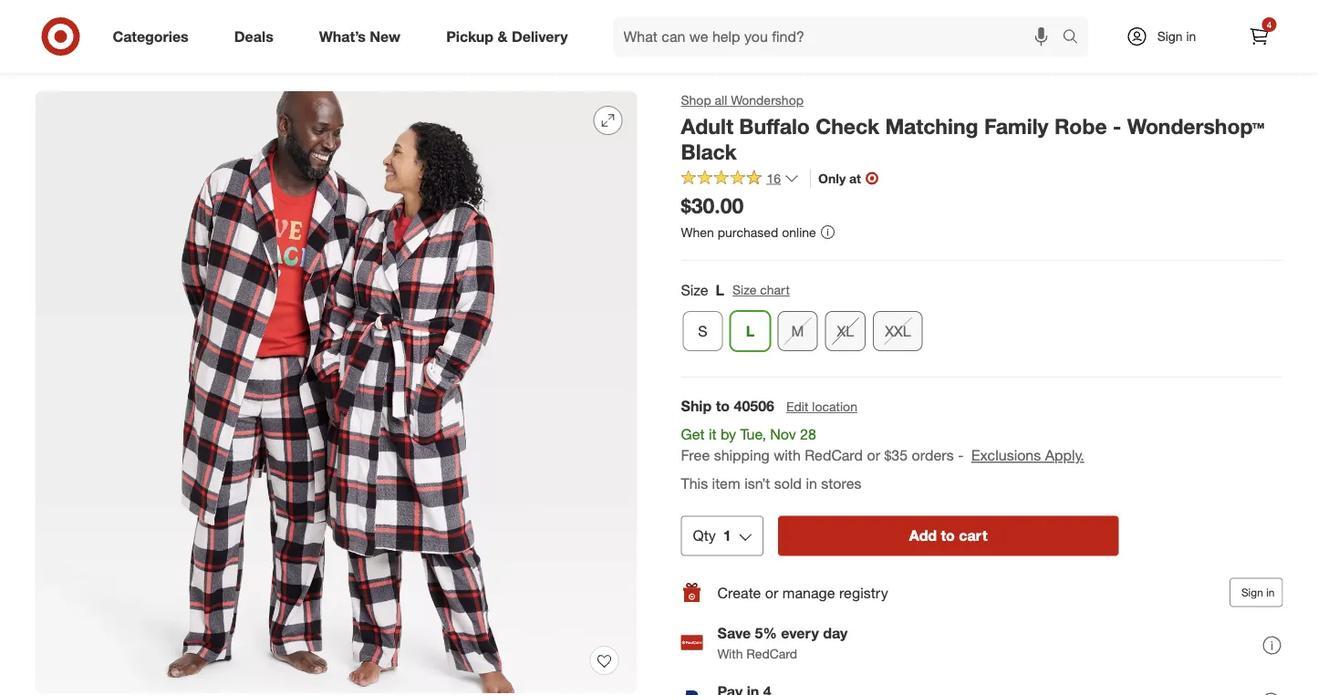 Task type: vqa. For each thing, say whether or not it's contained in the screenshot.
Navy Blue image
no



Task type: locate. For each thing, give the bounding box(es) containing it.
or
[[867, 447, 880, 464], [765, 584, 779, 601]]

location
[[812, 399, 858, 415]]

2 horizontal spatial /
[[232, 56, 236, 72]]

when purchased online
[[681, 224, 816, 240]]

0 vertical spatial sign
[[1157, 28, 1183, 44]]

shop inside shop all wondershop adult buffalo check matching family robe - wondershop™ black
[[681, 92, 711, 108]]

only at
[[818, 170, 861, 186]]

new
[[370, 27, 401, 45]]

ship to 40506
[[681, 397, 775, 415]]

0 horizontal spatial -
[[958, 447, 964, 464]]

1 vertical spatial -
[[958, 447, 964, 464]]

it
[[709, 426, 717, 444]]

to right ship
[[716, 397, 730, 415]]

in
[[1186, 28, 1196, 44], [806, 475, 817, 493], [1266, 586, 1275, 600]]

1 vertical spatial l
[[746, 322, 755, 340]]

1 horizontal spatial /
[[162, 56, 166, 72]]

- inside shop all wondershop adult buffalo check matching family robe - wondershop™ black
[[1113, 113, 1122, 139]]

when
[[681, 224, 714, 240]]

redcard up stores
[[805, 447, 863, 464]]

to inside 'button'
[[941, 527, 955, 545]]

0 horizontal spatial /
[[74, 56, 78, 72]]

sign in inside button
[[1242, 586, 1275, 600]]

- inside get it by tue, nov 28 free shipping with redcard or $35 orders - exclusions apply.
[[958, 447, 964, 464]]

size left chart at the top of page
[[733, 282, 757, 298]]

1
[[723, 527, 731, 545]]

1 vertical spatial or
[[765, 584, 779, 601]]

0 horizontal spatial in
[[806, 475, 817, 493]]

shop down categories
[[128, 56, 158, 72]]

0 vertical spatial or
[[867, 447, 880, 464]]

cart
[[959, 527, 988, 545]]

shop
[[128, 56, 158, 72], [681, 92, 711, 108]]

0 horizontal spatial sign
[[1157, 28, 1183, 44]]

outfits
[[301, 56, 339, 72]]

s
[[698, 322, 708, 340]]

1 horizontal spatial redcard
[[805, 447, 863, 464]]

1 horizontal spatial l
[[746, 322, 755, 340]]

add to cart button
[[778, 516, 1119, 556]]

0 vertical spatial redcard
[[805, 447, 863, 464]]

group containing size
[[679, 279, 1283, 359]]

/ right target
[[74, 56, 78, 72]]

to
[[716, 397, 730, 415], [941, 527, 955, 545]]

1 horizontal spatial to
[[941, 527, 955, 545]]

tue,
[[740, 426, 766, 444]]

40506
[[734, 397, 775, 415]]

size
[[681, 281, 708, 299], [733, 282, 757, 298]]

redcard inside get it by tue, nov 28 free shipping with redcard or $35 orders - exclusions apply.
[[805, 447, 863, 464]]

exclusions
[[971, 447, 1041, 464]]

christmas outfits link
[[240, 56, 339, 72]]

sign
[[1157, 28, 1183, 44], [1242, 586, 1263, 600]]

1 horizontal spatial sign
[[1242, 586, 1263, 600]]

with
[[774, 447, 801, 464]]

xl link
[[825, 311, 866, 351]]

sign in link
[[1111, 16, 1225, 57]]

1 vertical spatial sign in
[[1242, 586, 1275, 600]]

holiday
[[82, 56, 124, 72]]

1 vertical spatial to
[[941, 527, 955, 545]]

isn't
[[745, 475, 770, 493]]

with
[[718, 645, 743, 661]]

&
[[498, 27, 508, 45]]

0 vertical spatial shop
[[128, 56, 158, 72]]

1 christmas from the left
[[170, 56, 228, 72]]

0 vertical spatial in
[[1186, 28, 1196, 44]]

4 link
[[1239, 16, 1280, 57]]

only
[[818, 170, 846, 186]]

/ down deals
[[232, 56, 236, 72]]

0 horizontal spatial to
[[716, 397, 730, 415]]

size up s
[[681, 281, 708, 299]]

matching
[[885, 113, 979, 139]]

0 vertical spatial sign in
[[1157, 28, 1196, 44]]

create
[[718, 584, 761, 601]]

0 horizontal spatial shop
[[128, 56, 158, 72]]

christmas down deals
[[240, 56, 298, 72]]

0 vertical spatial l
[[716, 281, 724, 299]]

or right create
[[765, 584, 779, 601]]

sign in
[[1157, 28, 1196, 44], [1242, 586, 1275, 600]]

$30.00
[[681, 193, 744, 218]]

l link
[[730, 311, 770, 351]]

1 vertical spatial redcard
[[747, 645, 797, 661]]

s link
[[683, 311, 723, 351]]

size inside size l size chart
[[733, 282, 757, 298]]

0 horizontal spatial l
[[716, 281, 724, 299]]

2 horizontal spatial in
[[1266, 586, 1275, 600]]

redcard inside "save 5% every day with redcard"
[[747, 645, 797, 661]]

l left the size chart button
[[716, 281, 724, 299]]

christmas link
[[170, 56, 228, 72]]

shop left all
[[681, 92, 711, 108]]

1 horizontal spatial shop
[[681, 92, 711, 108]]

0 vertical spatial -
[[1113, 113, 1122, 139]]

0 horizontal spatial christmas
[[170, 56, 228, 72]]

what's new link
[[304, 16, 423, 57]]

delivery
[[512, 27, 568, 45]]

nov
[[770, 426, 796, 444]]

christmas
[[170, 56, 228, 72], [240, 56, 298, 72]]

get
[[681, 426, 705, 444]]

target / holiday shop / christmas / christmas outfits
[[35, 56, 339, 72]]

l down the size chart button
[[746, 322, 755, 340]]

1 horizontal spatial or
[[867, 447, 880, 464]]

robe
[[1055, 113, 1107, 139]]

/
[[74, 56, 78, 72], [162, 56, 166, 72], [232, 56, 236, 72]]

0 horizontal spatial or
[[765, 584, 779, 601]]

l
[[716, 281, 724, 299], [746, 322, 755, 340]]

add
[[909, 527, 937, 545]]

xl
[[837, 322, 854, 340]]

0 horizontal spatial sign in
[[1157, 28, 1196, 44]]

1 horizontal spatial sign in
[[1242, 586, 1275, 600]]

free
[[681, 447, 710, 464]]

-
[[1113, 113, 1122, 139], [958, 447, 964, 464]]

1 horizontal spatial -
[[1113, 113, 1122, 139]]

categories link
[[97, 16, 211, 57]]

2 christmas from the left
[[240, 56, 298, 72]]

2 vertical spatial in
[[1266, 586, 1275, 600]]

item
[[712, 475, 741, 493]]

1 vertical spatial sign
[[1242, 586, 1263, 600]]

1 / from the left
[[74, 56, 78, 72]]

to right add
[[941, 527, 955, 545]]

group
[[679, 279, 1283, 359]]

black
[[681, 139, 737, 165]]

to for ship
[[716, 397, 730, 415]]

at
[[849, 170, 861, 186]]

add to cart
[[909, 527, 988, 545]]

redcard
[[805, 447, 863, 464], [747, 645, 797, 661]]

0 horizontal spatial redcard
[[747, 645, 797, 661]]

0 horizontal spatial size
[[681, 281, 708, 299]]

every
[[781, 624, 819, 642]]

christmas down categories
[[170, 56, 228, 72]]

ship
[[681, 397, 712, 415]]

or left $35
[[867, 447, 880, 464]]

1 horizontal spatial christmas
[[240, 56, 298, 72]]

2 / from the left
[[162, 56, 166, 72]]

1 vertical spatial shop
[[681, 92, 711, 108]]

- right robe on the top of page
[[1113, 113, 1122, 139]]

1 horizontal spatial size
[[733, 282, 757, 298]]

redcard down 5%
[[747, 645, 797, 661]]

online
[[782, 224, 816, 240]]

0 vertical spatial to
[[716, 397, 730, 415]]

/ down categories
[[162, 56, 166, 72]]

- right orders
[[958, 447, 964, 464]]

xxl link
[[873, 311, 923, 351]]



Task type: describe. For each thing, give the bounding box(es) containing it.
3 / from the left
[[232, 56, 236, 72]]

get it by tue, nov 28 free shipping with redcard or $35 orders - exclusions apply.
[[681, 426, 1084, 464]]

target link
[[35, 56, 70, 72]]

sign inside button
[[1242, 586, 1263, 600]]

search button
[[1054, 16, 1098, 60]]

1 horizontal spatial in
[[1186, 28, 1196, 44]]

advertisement region
[[21, 0, 1298, 36]]

to for add
[[941, 527, 955, 545]]

target
[[35, 56, 70, 72]]

shipping
[[714, 447, 770, 464]]

$35
[[884, 447, 908, 464]]

wondershop
[[731, 92, 804, 108]]

manage
[[783, 584, 835, 601]]

chart
[[760, 282, 790, 298]]

this item isn't sold in stores
[[681, 475, 862, 493]]

What can we help you find? suggestions appear below search field
[[613, 16, 1067, 57]]

size chart button
[[732, 280, 791, 300]]

xxl
[[885, 322, 911, 340]]

check
[[816, 113, 880, 139]]

purchased
[[718, 224, 779, 240]]

orders
[[912, 447, 954, 464]]

m link
[[778, 311, 818, 351]]

all
[[715, 92, 727, 108]]

16 link
[[681, 169, 799, 190]]

family
[[984, 113, 1049, 139]]

search
[[1054, 29, 1098, 47]]

adult
[[681, 113, 733, 139]]

deals link
[[219, 16, 296, 57]]

m
[[791, 322, 804, 340]]

adult buffalo check matching family robe - wondershop™ black, 1 of 8 image
[[35, 91, 637, 693]]

stores
[[821, 475, 862, 493]]

16
[[767, 170, 781, 186]]

save
[[718, 624, 751, 642]]

shop all wondershop adult buffalo check matching family robe - wondershop™ black
[[681, 92, 1265, 165]]

size l size chart
[[681, 281, 790, 299]]

or inside get it by tue, nov 28 free shipping with redcard or $35 orders - exclusions apply.
[[867, 447, 880, 464]]

5%
[[755, 624, 777, 642]]

registry
[[839, 584, 888, 601]]

save 5% every day with redcard
[[718, 624, 848, 661]]

edit location
[[786, 399, 858, 415]]

apply.
[[1045, 447, 1084, 464]]

wondershop™
[[1127, 113, 1265, 139]]

pickup & delivery
[[446, 27, 568, 45]]

pickup
[[446, 27, 494, 45]]

this
[[681, 475, 708, 493]]

28
[[800, 426, 816, 444]]

edit
[[786, 399, 809, 415]]

what's new
[[319, 27, 401, 45]]

day
[[823, 624, 848, 642]]

deals
[[234, 27, 273, 45]]

pickup & delivery link
[[431, 16, 591, 57]]

create or manage registry
[[718, 584, 888, 601]]

sign in button
[[1230, 578, 1283, 607]]

sold
[[774, 475, 802, 493]]

in inside button
[[1266, 586, 1275, 600]]

edit location button
[[786, 397, 858, 417]]

categories
[[113, 27, 189, 45]]

by
[[721, 426, 736, 444]]

exclusions apply. link
[[971, 447, 1084, 464]]

4
[[1267, 19, 1272, 30]]

qty
[[693, 527, 716, 545]]

qty 1
[[693, 527, 731, 545]]

1 vertical spatial in
[[806, 475, 817, 493]]

what's
[[319, 27, 366, 45]]



